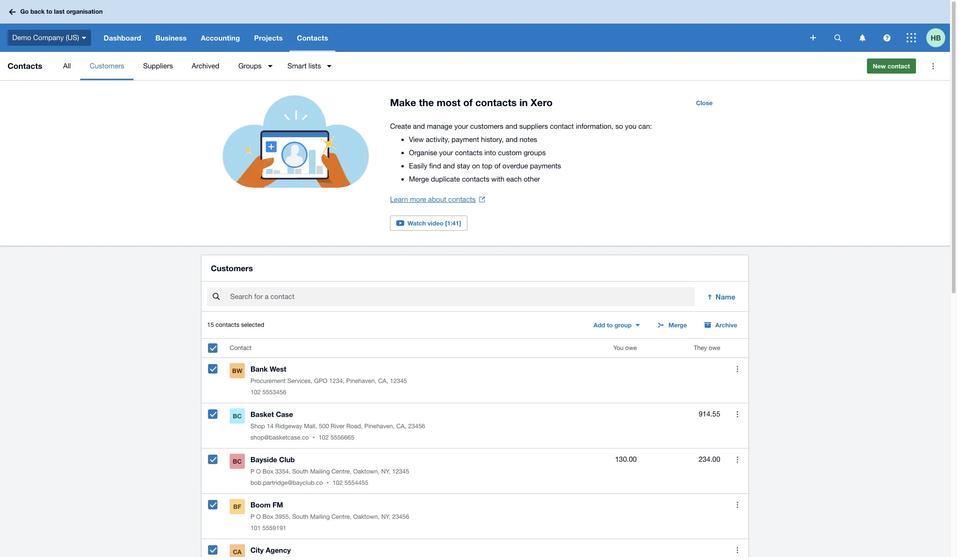 Task type: vqa. For each thing, say whether or not it's contained in the screenshot.
Watch
yes



Task type: describe. For each thing, give the bounding box(es) containing it.
boom fm p o box 3955, south mailing centre, oaktown, ny, 23456 101 5559191
[[251, 501, 409, 532]]

shop@basketcase.co
[[251, 434, 309, 441]]

new contact button
[[867, 59, 916, 74]]

selected
[[241, 321, 264, 328]]

mall,
[[304, 423, 317, 430]]

learn more about contacts
[[390, 195, 476, 203]]

• for basket case
[[313, 434, 315, 441]]

contacts button
[[290, 24, 335, 52]]

watch
[[408, 219, 426, 227]]

bank west procurement services, gpo 1234, pinehaven, ca, 12345 102 5553456
[[251, 365, 407, 396]]

0 vertical spatial your
[[454, 122, 468, 130]]

the
[[419, 97, 434, 109]]

customers inside button
[[90, 62, 124, 70]]

close button
[[691, 95, 719, 110]]

group
[[615, 321, 632, 329]]

bc for bayside club
[[233, 458, 242, 465]]

payment
[[452, 135, 479, 143]]

activity,
[[426, 135, 450, 143]]

most
[[437, 97, 461, 109]]

stay
[[457, 162, 470, 170]]

video
[[428, 219, 444, 227]]

company
[[33, 33, 64, 41]]

watch video [1:41]
[[408, 219, 461, 227]]

[1:41]
[[445, 219, 461, 227]]

other
[[524, 175, 540, 183]]

city agency
[[251, 546, 291, 554]]

organise
[[409, 149, 437, 157]]

contacts up customers
[[475, 97, 517, 109]]

notes
[[520, 135, 537, 143]]

2 more row options image from the top
[[728, 450, 747, 469]]

add to group button
[[588, 318, 646, 333]]

create and manage your customers and suppliers contact information, so you can:
[[390, 122, 652, 130]]

accounting button
[[194, 24, 247, 52]]

bob.partridge@bayclub.co
[[251, 479, 323, 487]]

svg image inside go back to last organisation link
[[9, 9, 16, 15]]

name
[[716, 293, 736, 301]]

contact
[[230, 345, 252, 352]]

groups button
[[229, 52, 278, 80]]

contact list table element
[[201, 339, 749, 557]]

south for club
[[292, 468, 308, 475]]

ny, for bayside club
[[381, 468, 391, 475]]

hb button
[[927, 24, 950, 52]]

river
[[331, 423, 345, 430]]

2 more row options image from the top
[[728, 495, 747, 514]]

actions menu image
[[924, 57, 943, 75]]

500
[[319, 423, 329, 430]]

and up duplicate
[[443, 162, 455, 170]]

last
[[54, 8, 65, 15]]

mailing for club
[[310, 468, 330, 475]]

services,
[[287, 378, 313, 385]]

bayside
[[251, 455, 277, 464]]

23456 for basket case
[[408, 423, 425, 430]]

easily
[[409, 162, 427, 170]]

oaktown, for boom fm
[[353, 513, 380, 521]]

3354,
[[275, 468, 291, 475]]

information,
[[576, 122, 614, 130]]

1 vertical spatial your
[[439, 149, 453, 157]]

banner containing hb
[[0, 0, 950, 52]]

overdue
[[503, 162, 528, 170]]

ny, for boom fm
[[381, 513, 391, 521]]

demo company (us) button
[[0, 24, 97, 52]]

130.00 link
[[615, 454, 637, 465]]

mailing for fm
[[310, 513, 330, 521]]

smart lists
[[288, 62, 321, 70]]

they owe
[[694, 345, 720, 352]]

bc for basket case
[[233, 412, 242, 420]]

suppliers
[[519, 122, 548, 130]]

130.00
[[615, 455, 637, 463]]

agency
[[266, 546, 291, 554]]

all
[[63, 62, 71, 70]]

projects button
[[247, 24, 290, 52]]

more
[[410, 195, 426, 203]]

south for fm
[[292, 513, 308, 521]]

bf
[[233, 503, 241, 511]]

svg image inside demo company (us) popup button
[[81, 37, 86, 39]]

centre, for bayside club
[[332, 468, 352, 475]]

o for boom fm
[[256, 513, 261, 521]]

you owe
[[613, 345, 637, 352]]

menu containing all
[[54, 52, 859, 80]]

owe for you owe
[[625, 345, 637, 352]]

box for bayside
[[263, 468, 273, 475]]

top
[[482, 162, 493, 170]]

merge for merge duplicate contacts with each other
[[409, 175, 429, 183]]

city
[[251, 546, 264, 554]]

view activity, payment history, and notes
[[409, 135, 537, 143]]

contacts down on
[[462, 175, 489, 183]]

archive button
[[699, 318, 743, 333]]

ca
[[233, 548, 242, 556]]

fm
[[273, 501, 283, 509]]

duplicate
[[431, 175, 460, 183]]

customers button
[[80, 52, 134, 80]]

box for boom
[[263, 513, 273, 521]]

1 vertical spatial customers
[[211, 263, 253, 273]]

• for bayside club
[[327, 479, 329, 487]]

accounting
[[201, 33, 240, 42]]

archived
[[192, 62, 219, 70]]

with
[[491, 175, 505, 183]]

projects
[[254, 33, 283, 42]]

history,
[[481, 135, 504, 143]]

merge button
[[652, 318, 693, 333]]

basket case shop 14 ridgeway mall, 500 river road, pinehaven, ca, 23456 shop@basketcase.co • 102 5556665
[[251, 410, 425, 441]]

they
[[694, 345, 707, 352]]

smart
[[288, 62, 307, 70]]

lists
[[309, 62, 321, 70]]

234.00 link
[[699, 454, 720, 465]]

and up custom
[[506, 135, 518, 143]]

business
[[155, 33, 187, 42]]

club
[[279, 455, 295, 464]]

14
[[267, 423, 274, 430]]

234.00
[[699, 455, 720, 463]]

1 more row options image from the top
[[728, 360, 747, 378]]

back
[[30, 8, 45, 15]]

find
[[429, 162, 441, 170]]

owe for they owe
[[709, 345, 720, 352]]



Task type: locate. For each thing, give the bounding box(es) containing it.
3 more row options image from the top
[[728, 541, 747, 557]]

0 vertical spatial pinehaven,
[[346, 378, 377, 385]]

ny,
[[381, 468, 391, 475], [381, 513, 391, 521]]

contacts up lists
[[297, 33, 328, 42]]

1 horizontal spatial merge
[[669, 321, 687, 329]]

2 owe from the left
[[709, 345, 720, 352]]

• left 5554455 at left
[[327, 479, 329, 487]]

centre, down 5554455 at left
[[332, 513, 352, 521]]

mailing right 3955,
[[310, 513, 330, 521]]

ca, right road,
[[396, 423, 407, 430]]

1 p from the top
[[251, 468, 255, 475]]

you
[[625, 122, 637, 130]]

0 vertical spatial mailing
[[310, 468, 330, 475]]

o inside boom fm p o box 3955, south mailing centre, oaktown, ny, 23456 101 5559191
[[256, 513, 261, 521]]

smart lists button
[[278, 52, 338, 80]]

1 horizontal spatial contact
[[888, 62, 910, 70]]

102 inside bank west procurement services, gpo 1234, pinehaven, ca, 12345 102 5553456
[[251, 389, 261, 396]]

1 vertical spatial 23456
[[392, 513, 409, 521]]

0 vertical spatial 102
[[251, 389, 261, 396]]

0 vertical spatial ny,
[[381, 468, 391, 475]]

to inside go back to last organisation link
[[46, 8, 52, 15]]

0 horizontal spatial of
[[463, 97, 473, 109]]

box inside boom fm p o box 3955, south mailing centre, oaktown, ny, 23456 101 5559191
[[263, 513, 273, 521]]

centre, up 5554455 at left
[[332, 468, 352, 475]]

oaktown, inside boom fm p o box 3955, south mailing centre, oaktown, ny, 23456 101 5559191
[[353, 513, 380, 521]]

ca, inside basket case shop 14 ridgeway mall, 500 river road, pinehaven, ca, 23456 shop@basketcase.co • 102 5556665
[[396, 423, 407, 430]]

ca,
[[378, 378, 388, 385], [396, 423, 407, 430]]

groups
[[524, 149, 546, 157]]

1 horizontal spatial owe
[[709, 345, 720, 352]]

mailing up bob.partridge@bayclub.co
[[310, 468, 330, 475]]

contacts
[[475, 97, 517, 109], [455, 149, 483, 157], [462, 175, 489, 183], [448, 195, 476, 203], [216, 321, 239, 328]]

svg image
[[834, 34, 841, 41], [859, 34, 866, 41], [811, 35, 816, 41], [81, 37, 86, 39]]

owe
[[625, 345, 637, 352], [709, 345, 720, 352]]

suppliers button
[[134, 52, 182, 80]]

customers
[[470, 122, 504, 130]]

merge for merge
[[669, 321, 687, 329]]

mailing inside boom fm p o box 3955, south mailing centre, oaktown, ny, 23456 101 5559191
[[310, 513, 330, 521]]

1 vertical spatial box
[[263, 513, 273, 521]]

15 contacts selected
[[207, 321, 264, 328]]

and
[[413, 122, 425, 130], [506, 122, 517, 130], [506, 135, 518, 143], [443, 162, 455, 170]]

pinehaven, right road,
[[364, 423, 395, 430]]

pinehaven, inside basket case shop 14 ridgeway mall, 500 river road, pinehaven, ca, 23456 shop@basketcase.co • 102 5556665
[[364, 423, 395, 430]]

1 vertical spatial 102
[[319, 434, 329, 441]]

2 bc from the top
[[233, 458, 242, 465]]

2 mailing from the top
[[310, 513, 330, 521]]

1 ny, from the top
[[381, 468, 391, 475]]

• inside bayside club p o box 3354, south mailing centre, oaktown, ny, 12345 bob.partridge@bayclub.co • 102 5554455
[[327, 479, 329, 487]]

south inside bayside club p o box 3354, south mailing centre, oaktown, ny, 12345 bob.partridge@bayclub.co • 102 5554455
[[292, 468, 308, 475]]

make
[[390, 97, 416, 109]]

groups
[[238, 62, 262, 70]]

contacts right 15
[[216, 321, 239, 328]]

add
[[594, 321, 605, 329]]

0 vertical spatial o
[[256, 468, 261, 475]]

can:
[[639, 122, 652, 130]]

dashboard link
[[97, 24, 148, 52]]

23456 inside basket case shop 14 ridgeway mall, 500 river road, pinehaven, ca, 23456 shop@basketcase.co • 102 5556665
[[408, 423, 425, 430]]

o for bayside club
[[256, 468, 261, 475]]

manage
[[427, 122, 452, 130]]

1 vertical spatial more row options image
[[728, 450, 747, 469]]

centre, for boom fm
[[332, 513, 352, 521]]

0 vertical spatial south
[[292, 468, 308, 475]]

0 vertical spatial contacts
[[297, 33, 328, 42]]

• inside basket case shop 14 ridgeway mall, 500 river road, pinehaven, ca, 23456 shop@basketcase.co • 102 5556665
[[313, 434, 315, 441]]

p for boom fm
[[251, 513, 255, 521]]

svg image left hb
[[907, 33, 916, 42]]

svg image left go
[[9, 9, 16, 15]]

contacts down demo
[[8, 61, 42, 71]]

contacts
[[297, 33, 328, 42], [8, 61, 42, 71]]

102 down 500
[[319, 434, 329, 441]]

1 vertical spatial o
[[256, 513, 261, 521]]

ca, right 1234,
[[378, 378, 388, 385]]

914.55 link
[[699, 409, 720, 420]]

each
[[507, 175, 522, 183]]

contact right suppliers
[[550, 122, 574, 130]]

box down bayside
[[263, 468, 273, 475]]

p down bayside
[[251, 468, 255, 475]]

bc left basket
[[233, 412, 242, 420]]

1 o from the top
[[256, 468, 261, 475]]

1 horizontal spatial your
[[454, 122, 468, 130]]

102 for bayside club
[[333, 479, 343, 487]]

2 vertical spatial more row options image
[[728, 541, 747, 557]]

to
[[46, 8, 52, 15], [607, 321, 613, 329]]

centre, inside boom fm p o box 3955, south mailing centre, oaktown, ny, 23456 101 5559191
[[332, 513, 352, 521]]

p up 101
[[251, 513, 255, 521]]

your
[[454, 122, 468, 130], [439, 149, 453, 157]]

your down activity,
[[439, 149, 453, 157]]

to left last
[[46, 8, 52, 15]]

case
[[276, 410, 293, 419]]

1 vertical spatial •
[[327, 479, 329, 487]]

0 vertical spatial to
[[46, 8, 52, 15]]

1 more row options image from the top
[[728, 405, 747, 424]]

1 vertical spatial contacts
[[8, 61, 42, 71]]

demo
[[12, 33, 31, 41]]

2 o from the top
[[256, 513, 261, 521]]

0 horizontal spatial 102
[[251, 389, 261, 396]]

pinehaven, inside bank west procurement services, gpo 1234, pinehaven, ca, 12345 102 5553456
[[346, 378, 377, 385]]

102 inside basket case shop 14 ridgeway mall, 500 river road, pinehaven, ca, 23456 shop@basketcase.co • 102 5556665
[[319, 434, 329, 441]]

1 vertical spatial south
[[292, 513, 308, 521]]

1 horizontal spatial to
[[607, 321, 613, 329]]

(us)
[[66, 33, 79, 41]]

1 vertical spatial 12345
[[392, 468, 409, 475]]

centre,
[[332, 468, 352, 475], [332, 513, 352, 521]]

owe right you
[[625, 345, 637, 352]]

1 vertical spatial p
[[251, 513, 255, 521]]

close
[[696, 99, 713, 107]]

Search for a contact field
[[229, 288, 695, 306]]

go back to last organisation
[[20, 8, 103, 15]]

payments
[[530, 162, 561, 170]]

1 vertical spatial oaktown,
[[353, 513, 380, 521]]

pinehaven, right 1234,
[[346, 378, 377, 385]]

oaktown, for bayside club
[[353, 468, 380, 475]]

0 horizontal spatial contact
[[550, 122, 574, 130]]

watch video [1:41] button
[[390, 216, 467, 231]]

101
[[251, 525, 261, 532]]

1 horizontal spatial contacts
[[297, 33, 328, 42]]

on
[[472, 162, 480, 170]]

1 horizontal spatial customers
[[211, 263, 253, 273]]

0 vertical spatial more row options image
[[728, 405, 747, 424]]

bc left bayside
[[233, 458, 242, 465]]

1 mailing from the top
[[310, 468, 330, 475]]

1 vertical spatial merge
[[669, 321, 687, 329]]

0 vertical spatial 12345
[[390, 378, 407, 385]]

archived button
[[182, 52, 229, 80]]

23456 inside boom fm p o box 3955, south mailing centre, oaktown, ny, 23456 101 5559191
[[392, 513, 409, 521]]

more row options image
[[728, 405, 747, 424], [728, 450, 747, 469], [728, 541, 747, 557]]

2 horizontal spatial 102
[[333, 479, 343, 487]]

owe right they on the right bottom of the page
[[709, 345, 720, 352]]

2 south from the top
[[292, 513, 308, 521]]

merge down easily
[[409, 175, 429, 183]]

and left suppliers
[[506, 122, 517, 130]]

3955,
[[275, 513, 291, 521]]

svg image
[[9, 9, 16, 15], [907, 33, 916, 42], [883, 34, 891, 41]]

0 vertical spatial p
[[251, 468, 255, 475]]

easily find and stay on top of overdue payments
[[409, 162, 561, 170]]

of
[[463, 97, 473, 109], [495, 162, 501, 170]]

merge
[[409, 175, 429, 183], [669, 321, 687, 329]]

2 centre, from the top
[[332, 513, 352, 521]]

name button
[[701, 287, 743, 306]]

go back to last organisation link
[[6, 3, 108, 20]]

create
[[390, 122, 411, 130]]

0 vertical spatial •
[[313, 434, 315, 441]]

0 vertical spatial more row options image
[[728, 360, 747, 378]]

0 horizontal spatial contacts
[[8, 61, 42, 71]]

contact inside button
[[888, 62, 910, 70]]

102 inside bayside club p o box 3354, south mailing centre, oaktown, ny, 12345 bob.partridge@bayclub.co • 102 5554455
[[333, 479, 343, 487]]

more row options image
[[728, 360, 747, 378], [728, 495, 747, 514]]

0 vertical spatial ca,
[[378, 378, 388, 385]]

ca, inside bank west procurement services, gpo 1234, pinehaven, ca, 12345 102 5553456
[[378, 378, 388, 385]]

1 vertical spatial centre,
[[332, 513, 352, 521]]

south
[[292, 468, 308, 475], [292, 513, 308, 521]]

custom
[[498, 149, 522, 157]]

1 horizontal spatial of
[[495, 162, 501, 170]]

ny, inside boom fm p o box 3955, south mailing centre, oaktown, ny, 23456 101 5559191
[[381, 513, 391, 521]]

0 vertical spatial merge
[[409, 175, 429, 183]]

p for bayside club
[[251, 468, 255, 475]]

business button
[[148, 24, 194, 52]]

1 vertical spatial of
[[495, 162, 501, 170]]

svg image up new contact button
[[883, 34, 891, 41]]

2 horizontal spatial svg image
[[907, 33, 916, 42]]

you
[[613, 345, 624, 352]]

1 vertical spatial mailing
[[310, 513, 330, 521]]

2 p from the top
[[251, 513, 255, 521]]

south right 3354,
[[292, 468, 308, 475]]

oaktown, down 5554455 at left
[[353, 513, 380, 521]]

1 vertical spatial bc
[[233, 458, 242, 465]]

0 horizontal spatial svg image
[[9, 9, 16, 15]]

o down bayside
[[256, 468, 261, 475]]

ny, inside bayside club p o box 3354, south mailing centre, oaktown, ny, 12345 bob.partridge@bayclub.co • 102 5554455
[[381, 468, 391, 475]]

merge inside merge button
[[669, 321, 687, 329]]

of right top
[[495, 162, 501, 170]]

0 horizontal spatial to
[[46, 8, 52, 15]]

102 down procurement
[[251, 389, 261, 396]]

box up 5559191
[[263, 513, 273, 521]]

2 box from the top
[[263, 513, 273, 521]]

oaktown, up 5554455 at left
[[353, 468, 380, 475]]

914.55
[[699, 410, 720, 418]]

customers
[[90, 62, 124, 70], [211, 263, 253, 273]]

0 vertical spatial oaktown,
[[353, 468, 380, 475]]

2 oaktown, from the top
[[353, 513, 380, 521]]

102 for basket case
[[319, 434, 329, 441]]

bayside club p o box 3354, south mailing centre, oaktown, ny, 12345 bob.partridge@bayclub.co • 102 5554455
[[251, 455, 409, 487]]

so
[[616, 122, 623, 130]]

road,
[[346, 423, 363, 430]]

0 vertical spatial centre,
[[332, 468, 352, 475]]

o inside bayside club p o box 3354, south mailing centre, oaktown, ny, 12345 bob.partridge@bayclub.co • 102 5554455
[[256, 468, 261, 475]]

12345 inside bayside club p o box 3354, south mailing centre, oaktown, ny, 12345 bob.partridge@bayclub.co • 102 5554455
[[392, 468, 409, 475]]

merge left archive button
[[669, 321, 687, 329]]

0 horizontal spatial customers
[[90, 62, 124, 70]]

archive
[[716, 321, 737, 329]]

p inside bayside club p o box 3354, south mailing centre, oaktown, ny, 12345 bob.partridge@bayclub.co • 102 5554455
[[251, 468, 255, 475]]

0 horizontal spatial •
[[313, 434, 315, 441]]

box inside bayside club p o box 3354, south mailing centre, oaktown, ny, 12345 bob.partridge@bayclub.co • 102 5554455
[[263, 468, 273, 475]]

contacts down merge duplicate contacts with each other
[[448, 195, 476, 203]]

102 left 5554455 at left
[[333, 479, 343, 487]]

1 vertical spatial more row options image
[[728, 495, 747, 514]]

1 owe from the left
[[625, 345, 637, 352]]

about
[[428, 195, 446, 203]]

0 vertical spatial of
[[463, 97, 473, 109]]

bank
[[251, 365, 268, 373]]

navigation
[[97, 24, 804, 52]]

0 vertical spatial contact
[[888, 62, 910, 70]]

box
[[263, 468, 273, 475], [263, 513, 273, 521]]

navigation containing dashboard
[[97, 24, 804, 52]]

west
[[270, 365, 286, 373]]

2 vertical spatial 102
[[333, 479, 343, 487]]

gpo
[[314, 378, 328, 385]]

1 bc from the top
[[233, 412, 242, 420]]

2 ny, from the top
[[381, 513, 391, 521]]

your up payment
[[454, 122, 468, 130]]

1 horizontal spatial 102
[[319, 434, 329, 441]]

bw
[[232, 367, 242, 375]]

of right most
[[463, 97, 473, 109]]

1 vertical spatial ny,
[[381, 513, 391, 521]]

102
[[251, 389, 261, 396], [319, 434, 329, 441], [333, 479, 343, 487]]

south right 3955,
[[292, 513, 308, 521]]

1 horizontal spatial •
[[327, 479, 329, 487]]

5553456
[[262, 389, 286, 396]]

boom
[[251, 501, 271, 509]]

0 vertical spatial bc
[[233, 412, 242, 420]]

0 horizontal spatial merge
[[409, 175, 429, 183]]

5556665
[[331, 434, 354, 441]]

1 vertical spatial contact
[[550, 122, 574, 130]]

contact right "new"
[[888, 62, 910, 70]]

south inside boom fm p o box 3955, south mailing centre, oaktown, ny, 23456 101 5559191
[[292, 513, 308, 521]]

1 oaktown, from the top
[[353, 468, 380, 475]]

procurement
[[251, 378, 286, 385]]

mailing inside bayside club p o box 3354, south mailing centre, oaktown, ny, 12345 bob.partridge@bayclub.co • 102 5554455
[[310, 468, 330, 475]]

p
[[251, 468, 255, 475], [251, 513, 255, 521]]

p inside boom fm p o box 3955, south mailing centre, oaktown, ny, 23456 101 5559191
[[251, 513, 255, 521]]

1 box from the top
[[263, 468, 273, 475]]

12345 inside bank west procurement services, gpo 1234, pinehaven, ca, 12345 102 5553456
[[390, 378, 407, 385]]

1 centre, from the top
[[332, 468, 352, 475]]

1 vertical spatial ca,
[[396, 423, 407, 430]]

0 horizontal spatial ca,
[[378, 378, 388, 385]]

o
[[256, 468, 261, 475], [256, 513, 261, 521]]

centre, inside bayside club p o box 3354, south mailing centre, oaktown, ny, 12345 bob.partridge@bayclub.co • 102 5554455
[[332, 468, 352, 475]]

0 vertical spatial box
[[263, 468, 273, 475]]

• down mall,
[[313, 434, 315, 441]]

contacts down payment
[[455, 149, 483, 157]]

menu
[[54, 52, 859, 80]]

0 horizontal spatial owe
[[625, 345, 637, 352]]

to right add
[[607, 321, 613, 329]]

and up view
[[413, 122, 425, 130]]

oaktown, inside bayside club p o box 3354, south mailing centre, oaktown, ny, 12345 bob.partridge@bayclub.co • 102 5554455
[[353, 468, 380, 475]]

15
[[207, 321, 214, 328]]

0 horizontal spatial your
[[439, 149, 453, 157]]

learn
[[390, 195, 408, 203]]

in
[[520, 97, 528, 109]]

1 horizontal spatial svg image
[[883, 34, 891, 41]]

to inside add to group popup button
[[607, 321, 613, 329]]

contacts inside dropdown button
[[297, 33, 328, 42]]

demo company (us)
[[12, 33, 79, 41]]

basket
[[251, 410, 274, 419]]

1 vertical spatial pinehaven,
[[364, 423, 395, 430]]

0 vertical spatial 23456
[[408, 423, 425, 430]]

banner
[[0, 0, 950, 52]]

go
[[20, 8, 29, 15]]

23456 for boom fm
[[392, 513, 409, 521]]

0 vertical spatial customers
[[90, 62, 124, 70]]

1 vertical spatial to
[[607, 321, 613, 329]]

1 horizontal spatial ca,
[[396, 423, 407, 430]]

o up 101
[[256, 513, 261, 521]]

1 south from the top
[[292, 468, 308, 475]]



